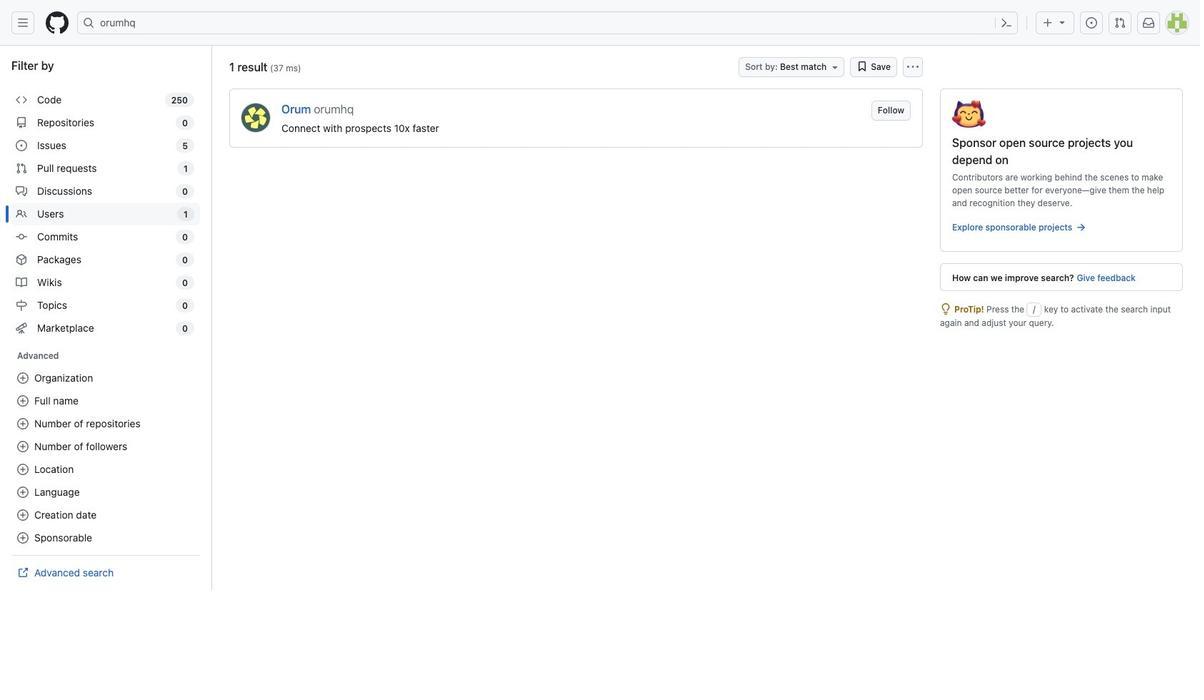 Task type: vqa. For each thing, say whether or not it's contained in the screenshot.
personal
no



Task type: locate. For each thing, give the bounding box(es) containing it.
triangle down image
[[1057, 16, 1068, 28]]

sc 9kayk9 0 image
[[16, 94, 27, 106], [16, 140, 27, 151], [16, 163, 27, 174], [16, 209, 27, 220], [16, 277, 27, 289], [16, 323, 27, 334]]

2 plus circle image from the top
[[17, 419, 29, 430]]

1 plus circle image from the top
[[17, 396, 29, 407]]

open column options image
[[907, 61, 919, 73]]

plus image
[[1042, 17, 1054, 29]]

plus circle image
[[17, 373, 29, 384], [17, 487, 29, 499], [17, 533, 29, 544]]

package icon image
[[952, 101, 986, 128]]

1 vertical spatial plus circle image
[[17, 487, 29, 499]]

0 vertical spatial plus circle image
[[17, 373, 29, 384]]

notifications image
[[1143, 17, 1155, 29]]

5 plus circle image from the top
[[17, 510, 29, 522]]

command palette image
[[1001, 17, 1012, 29]]

issue opened image
[[1086, 17, 1097, 29]]

sc 9kayk9 0 image
[[857, 61, 868, 72], [16, 117, 27, 129], [16, 186, 27, 197], [1075, 222, 1087, 234], [16, 231, 27, 243], [16, 254, 27, 266], [16, 300, 27, 311], [940, 304, 952, 315]]

2 sc 9kayk9 0 image from the top
[[16, 140, 27, 151]]

draggable pane splitter slider
[[210, 46, 214, 591]]

plus circle image
[[17, 396, 29, 407], [17, 419, 29, 430], [17, 442, 29, 453], [17, 464, 29, 476], [17, 510, 29, 522]]

5 sc 9kayk9 0 image from the top
[[16, 277, 27, 289]]

2 vertical spatial plus circle image
[[17, 533, 29, 544]]

1 sc 9kayk9 0 image from the top
[[16, 94, 27, 106]]



Task type: describe. For each thing, give the bounding box(es) containing it.
homepage image
[[46, 11, 69, 34]]

4 plus circle image from the top
[[17, 464, 29, 476]]

2 plus circle image from the top
[[17, 487, 29, 499]]

git pull request image
[[1115, 17, 1126, 29]]

6 sc 9kayk9 0 image from the top
[[16, 323, 27, 334]]

link external image
[[17, 568, 29, 579]]

3 sc 9kayk9 0 image from the top
[[16, 163, 27, 174]]

4 sc 9kayk9 0 image from the top
[[16, 209, 27, 220]]

1 plus circle image from the top
[[17, 373, 29, 384]]

3 plus circle image from the top
[[17, 533, 29, 544]]

3 plus circle image from the top
[[17, 442, 29, 453]]



